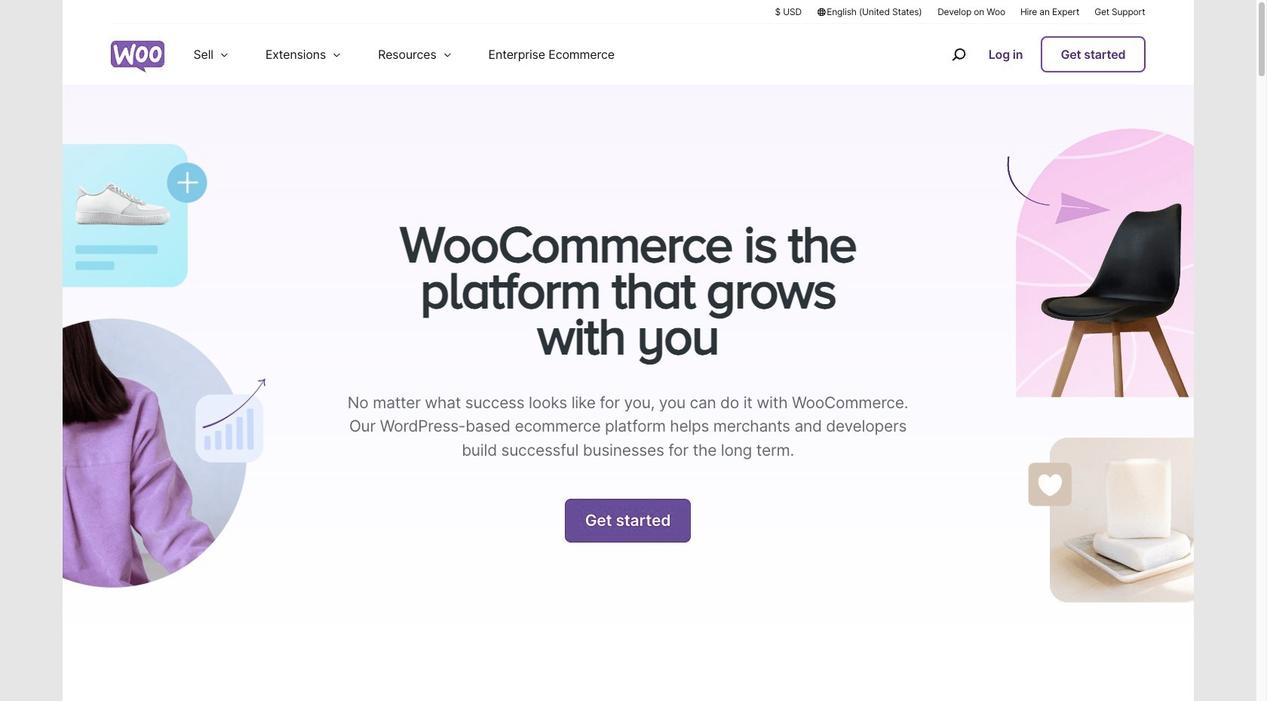 Task type: describe. For each thing, give the bounding box(es) containing it.
service navigation menu element
[[920, 30, 1146, 79]]



Task type: vqa. For each thing, say whether or not it's contained in the screenshot.
leftmost the or
no



Task type: locate. For each thing, give the bounding box(es) containing it.
search image
[[947, 42, 971, 66]]



